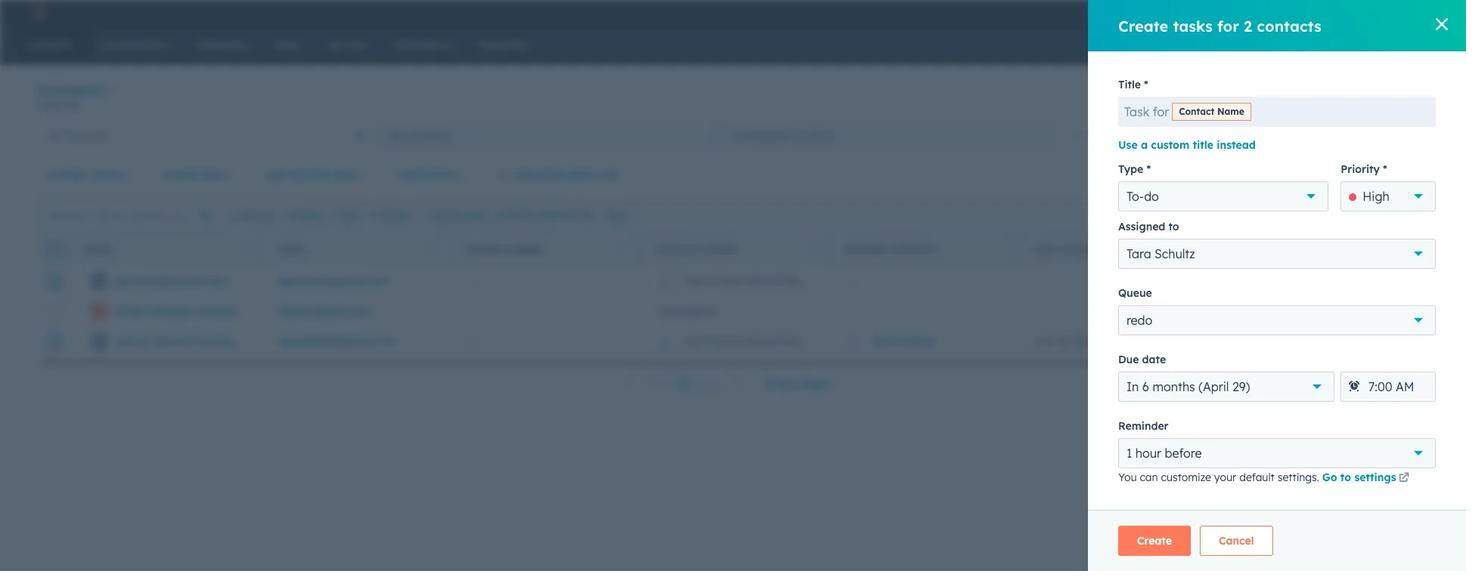 Task type: locate. For each thing, give the bounding box(es) containing it.
(tarashultz49@gmail.com)
[[747, 274, 878, 288], [747, 335, 878, 349]]

data quality button
[[1096, 82, 1191, 112]]

3 press to sort. element from the left
[[619, 243, 625, 256]]

19, left 2023
[[1056, 335, 1069, 349]]

assign button
[[279, 209, 321, 223]]

view inside popup button
[[1114, 129, 1138, 142]]

to-
[[1127, 189, 1144, 204]]

1 vertical spatial schultz
[[709, 274, 744, 288]]

create for create tasks
[[431, 210, 461, 221]]

riot games
[[873, 335, 934, 349]]

press to sort. image
[[808, 243, 814, 254]]

2 gawain1@gmail.com link from the left
[[279, 274, 389, 288]]

press to sort. element down more popup button
[[619, 243, 625, 256]]

18,
[[1434, 305, 1447, 318], [1434, 335, 1447, 349]]

menu
[[1079, 0, 1448, 24]]

0 horizontal spatial name
[[85, 244, 112, 255]]

0 horizontal spatial edit
[[342, 210, 360, 221]]

search button
[[1427, 32, 1453, 57]]

do
[[1144, 189, 1159, 204]]

due
[[1118, 353, 1139, 367]]

marketplaces button
[[1192, 0, 1224, 24]]

notifications image
[[1284, 7, 1297, 20]]

0 horizontal spatial owner
[[91, 168, 124, 181]]

instead
[[1217, 138, 1256, 152]]

0 horizontal spatial gawain1@gmail.com link
[[117, 274, 227, 288]]

contact owner
[[46, 168, 124, 181], [656, 244, 737, 255]]

1 horizontal spatial name
[[1217, 106, 1245, 117]]

unassigned inside unassigned contacts button
[[729, 129, 788, 143]]

create inside popup button
[[163, 168, 198, 181]]

-- button
[[449, 266, 638, 296], [1205, 296, 1394, 327], [449, 327, 638, 357], [1205, 327, 1394, 357]]

0 vertical spatial oct 18, 202
[[1413, 305, 1466, 318]]

19, for 202
[[1434, 274, 1447, 288]]

19, for 2023
[[1056, 335, 1069, 349]]

0 horizontal spatial date
[[201, 168, 225, 181]]

more button
[[606, 208, 638, 224]]

0 horizontal spatial 19,
[[1056, 335, 1069, 349]]

1 vertical spatial name
[[85, 244, 112, 255]]

1 horizontal spatial contact owner
[[656, 244, 737, 255]]

1 horizontal spatial 2
[[1244, 16, 1252, 35]]

dat
[[1450, 244, 1466, 255]]

0 vertical spatial (sample
[[197, 305, 241, 318]]

1 oct 18, 202 from the top
[[1413, 305, 1466, 318]]

6
[[1142, 380, 1149, 395]]

0 vertical spatial tara schultz (tarashultz49@gmail.com)
[[684, 274, 878, 288]]

oct for bh@hubspot.com
[[1413, 305, 1431, 318]]

2 oct 18, 202 from the top
[[1413, 335, 1466, 349]]

0 vertical spatial to
[[1169, 220, 1179, 234]]

2 left settings icon
[[1244, 16, 1252, 35]]

1 horizontal spatial 1
[[1127, 446, 1132, 461]]

view for save
[[1398, 169, 1417, 180]]

tara schultz (tarashultz49@gmail.com) button up 25 at the bottom of the page
[[638, 327, 878, 357]]

press to sort. element
[[241, 243, 247, 256], [430, 243, 436, 256], [619, 243, 625, 256], [808, 243, 814, 256], [1186, 243, 1192, 256]]

gawain1@gmail.com link
[[117, 274, 227, 288], [279, 274, 389, 288]]

1 vertical spatial unassigned
[[657, 305, 716, 318]]

0 vertical spatial tara schultz (tarashultz49@gmail.com) button
[[638, 266, 878, 296]]

2 18, from the top
[[1434, 335, 1447, 349]]

1 right "prev"
[[681, 377, 687, 391]]

19,
[[1434, 274, 1447, 288], [1056, 335, 1069, 349]]

1 vertical spatial (tarashultz49@gmail.com)
[[747, 335, 878, 349]]

create tasks
[[431, 210, 488, 221]]

0 horizontal spatial 1
[[681, 377, 687, 391]]

4 press to sort. element from the left
[[808, 243, 814, 256]]

tara schultz (tarashultz49@gmail.com)
[[684, 274, 878, 288], [684, 335, 878, 349]]

last left activity in the top of the page
[[1034, 244, 1057, 255]]

202 for halligan
[[1450, 305, 1466, 318]]

cancel button
[[1200, 526, 1273, 557]]

press to sort. element down create tasks button
[[430, 243, 436, 256]]

0 horizontal spatial tasks
[[464, 210, 488, 221]]

0 vertical spatial last
[[264, 168, 287, 181]]

hubspot link
[[18, 3, 57, 21]]

2 vertical spatial tara
[[684, 335, 706, 349]]

name down actions
[[1217, 106, 1245, 117]]

1 horizontal spatial all
[[1196, 129, 1210, 142]]

tara for --
[[684, 335, 706, 349]]

gawain1@gmail.com link up bh@hubspot.com link
[[279, 274, 389, 288]]

my contacts
[[389, 129, 450, 143]]

Search HubSpot search field
[[1254, 32, 1439, 57]]

for right marketplaces 'icon' at the top of page
[[1218, 16, 1239, 35]]

activity
[[1059, 244, 1105, 255]]

view right save
[[1398, 169, 1417, 180]]

title
[[1118, 78, 1141, 92]]

1 vertical spatial 1
[[1127, 446, 1132, 461]]

to up tara schultz
[[1169, 220, 1179, 234]]

1 vertical spatial last
[[1034, 244, 1057, 255]]

1 vertical spatial tara schultz (tarashultz49@gmail.com)
[[684, 335, 878, 349]]

1 all from the left
[[1196, 129, 1210, 142]]

3 202 from the top
[[1450, 335, 1466, 349]]

gawain1@gmail.com up halligan in the left of the page
[[117, 274, 227, 288]]

0 vertical spatial view
[[1114, 129, 1138, 142]]

unassigned button
[[638, 296, 827, 327]]

to for go
[[1341, 471, 1351, 485]]

date down all contacts button
[[201, 168, 225, 181]]

1 horizontal spatial gawain1@gmail.com
[[279, 274, 389, 288]]

1 horizontal spatial view
[[1398, 169, 1417, 180]]

1 vertical spatial contact owner
[[656, 244, 737, 255]]

tara down assigned
[[1127, 247, 1151, 262]]

contact owner down all contacts
[[46, 168, 124, 181]]

tara for open
[[684, 274, 706, 288]]

date for due date
[[1142, 353, 1166, 367]]

contact) down "email"
[[244, 305, 289, 318]]

next button
[[692, 374, 755, 394]]

2 all from the left
[[48, 129, 60, 143]]

delete button
[[369, 209, 410, 223]]

2 horizontal spatial contact
[[1179, 106, 1215, 117]]

oct left 2023
[[1035, 335, 1053, 349]]

2 selected
[[230, 210, 273, 221]]

1 press to sort. element from the left
[[241, 243, 247, 256]]

2 vertical spatial 202
[[1450, 335, 1466, 349]]

1 vertical spatial contact
[[46, 168, 88, 181]]

0 horizontal spatial gawain1@gmail.com
[[117, 274, 227, 288]]

go to settings link
[[1322, 470, 1412, 489]]

open button
[[1205, 266, 1394, 296]]

0 vertical spatial 18,
[[1434, 305, 1447, 318]]

assign
[[291, 210, 321, 221]]

due date element
[[1341, 372, 1436, 402]]

hour
[[1136, 446, 1162, 461]]

deepdark@gmail.com link
[[279, 335, 395, 349]]

you
[[1118, 471, 1137, 485]]

unassigned up 1 button
[[657, 305, 716, 318]]

owner up unassigned button
[[702, 244, 737, 255]]

date right activity
[[333, 168, 357, 181]]

schultz inside popup button
[[1155, 247, 1195, 262]]

2 vertical spatial schultz
[[709, 335, 744, 349]]

last for last activity date (edt)
[[1034, 244, 1057, 255]]

1 inside popup button
[[1127, 446, 1132, 461]]

for down data quality
[[1153, 104, 1169, 119]]

1 vertical spatial 19,
[[1056, 335, 1069, 349]]

1 vertical spatial (sample
[[199, 335, 243, 349]]

edit inside edit columns button
[[1362, 210, 1378, 221]]

1 horizontal spatial last
[[1034, 244, 1057, 255]]

to for assigned
[[1169, 220, 1179, 234]]

contact
[[1385, 91, 1417, 102]]

go to settings
[[1322, 471, 1396, 485]]

owner
[[91, 168, 124, 181], [702, 244, 737, 255]]

0 vertical spatial owner
[[91, 168, 124, 181]]

customize
[[1161, 471, 1211, 485]]

19, down create dat
[[1434, 274, 1447, 288]]

riot games link
[[873, 335, 934, 349]]

tara schultz (tarashultz49@gmail.com) down press to sort. image
[[684, 274, 878, 288]]

schultz down unassigned button
[[709, 335, 744, 349]]

queue
[[1118, 287, 1152, 300]]

1 edit from the left
[[342, 210, 360, 221]]

search image
[[1435, 39, 1445, 50]]

0 vertical spatial schultz
[[1155, 247, 1195, 262]]

0 vertical spatial tasks
[[1173, 16, 1213, 35]]

date right due
[[1142, 353, 1166, 367]]

settings link
[[1256, 4, 1275, 20]]

last left activity
[[264, 168, 287, 181]]

tasks inside button
[[464, 210, 488, 221]]

contacts button
[[36, 79, 117, 101]]

0 vertical spatial 202
[[1450, 274, 1466, 288]]

(sample for halligan
[[197, 305, 241, 318]]

contacts for my contacts
[[407, 129, 450, 143]]

0 horizontal spatial to
[[1169, 220, 1179, 234]]

tara schultz (tarashultz49@gmail.com) button for gawain1@gmail.com
[[638, 266, 878, 296]]

0 vertical spatial unassigned
[[729, 129, 788, 143]]

(april
[[1199, 380, 1229, 395]]

create down all contacts button
[[163, 168, 198, 181]]

1 tara schultz (tarashultz49@gmail.com) from the top
[[684, 274, 878, 288]]

schultz up unassigned button
[[709, 274, 744, 288]]

unassigned inside unassigned button
[[657, 305, 716, 318]]

1 vertical spatial to
[[1341, 471, 1351, 485]]

1 horizontal spatial tasks
[[1173, 16, 1213, 35]]

2 (tarashultz49@gmail.com) from the top
[[747, 335, 878, 349]]

tara schultz (tarashultz49@gmail.com) button
[[638, 266, 878, 296], [638, 327, 878, 357]]

18, for deepdark@gmail.com
[[1434, 335, 1447, 349]]

unassigned down contacts 'banner'
[[729, 129, 788, 143]]

2 gawain1@gmail.com from the left
[[279, 274, 389, 288]]

contact) down bh@hubspot.com link
[[246, 335, 292, 349]]

date
[[201, 168, 225, 181], [333, 168, 357, 181], [1142, 353, 1166, 367]]

contacts for unassigned contacts
[[791, 129, 834, 143]]

(3/5)
[[1141, 129, 1168, 142]]

contact name
[[1179, 106, 1245, 117]]

contacts for all contacts
[[63, 129, 107, 143]]

1 (tarashultz49@gmail.com) from the top
[[747, 274, 878, 288]]

schultz for --
[[709, 335, 744, 349]]

0 vertical spatial for
[[1218, 16, 1239, 35]]

edit down high
[[1362, 210, 1378, 221]]

5 press to sort. element from the left
[[1186, 243, 1192, 256]]

(sample up maria johnson (sample contact) link
[[197, 305, 241, 318]]

0 horizontal spatial for
[[1153, 104, 1169, 119]]

tara up unassigned button
[[684, 274, 706, 288]]

1 horizontal spatial owner
[[702, 244, 737, 255]]

schultz down assigned to
[[1155, 247, 1195, 262]]

oct
[[1413, 274, 1431, 288], [1413, 305, 1431, 318], [1035, 335, 1053, 349], [1413, 335, 1431, 349]]

tara schultz (tarashultz49@gmail.com) button down press to sort. image
[[638, 266, 878, 296]]

(sample
[[197, 305, 241, 318], [199, 335, 243, 349]]

2 202 from the top
[[1450, 305, 1466, 318]]

0 vertical spatial contact
[[1179, 106, 1215, 117]]

2 press to sort. element from the left
[[430, 243, 436, 256]]

1 vertical spatial oct 18, 202
[[1413, 335, 1466, 349]]

0 horizontal spatial view
[[1114, 129, 1138, 142]]

owner inside popup button
[[91, 168, 124, 181]]

1 tara schultz (tarashultz49@gmail.com) button from the top
[[638, 266, 878, 296]]

0 vertical spatial 19,
[[1434, 274, 1447, 288]]

johnson
[[151, 335, 196, 349]]

to right 'go'
[[1341, 471, 1351, 485]]

oct down create dat
[[1413, 274, 1431, 288]]

1 vertical spatial view
[[1398, 169, 1417, 180]]

gawain1@gmail.com inside button
[[279, 274, 389, 288]]

2 inside create tasks for 2 contacts dialog
[[1244, 16, 1252, 35]]

0 vertical spatial tara
[[1127, 247, 1151, 262]]

create left the calling icon
[[1118, 16, 1169, 35]]

3
[[36, 100, 41, 111]]

oct for deepdark@gmail.com
[[1413, 335, 1431, 349]]

upgrade
[[1106, 8, 1148, 20]]

2
[[1419, 6, 1424, 18], [1244, 16, 1252, 35], [230, 210, 235, 221]]

(tarashultz49@gmail.com) down press to sort. image
[[747, 274, 878, 288]]

1 vertical spatial contact)
[[246, 335, 292, 349]]

2 tara schultz (tarashultz49@gmail.com) button from the top
[[638, 327, 878, 357]]

(sample for johnson
[[199, 335, 243, 349]]

studios
[[1381, 6, 1416, 18]]

pagination navigation
[[618, 374, 755, 394]]

tara
[[1127, 247, 1151, 262], [684, 274, 706, 288], [684, 335, 706, 349]]

redo
[[1127, 313, 1153, 328]]

2 horizontal spatial date
[[1142, 353, 1166, 367]]

create button
[[1118, 526, 1191, 557]]

1 vertical spatial 202
[[1450, 305, 1466, 318]]

view
[[1114, 129, 1138, 142], [1398, 169, 1417, 180]]

owner up search name, phone, email addresses, or company search box
[[91, 168, 124, 181]]

link opens in a new window image
[[1399, 470, 1410, 489], [1399, 473, 1410, 485]]

edit inside button
[[342, 210, 360, 221]]

press to sort. element right (edt)
[[1186, 243, 1192, 256]]

1 left "hour"
[[1127, 446, 1132, 461]]

1 horizontal spatial edit
[[1362, 210, 1378, 221]]

tara schultz image
[[1315, 5, 1329, 19]]

name
[[1217, 106, 1245, 117], [85, 244, 112, 255]]

view left a
[[1114, 129, 1138, 142]]

1 vertical spatial 18,
[[1434, 335, 1447, 349]]

2 link opens in a new window image from the top
[[1399, 473, 1410, 485]]

assigned
[[1118, 220, 1166, 234]]

contact inside popup button
[[46, 168, 88, 181]]

tara up pagination navigation
[[684, 335, 706, 349]]

0 horizontal spatial last
[[264, 168, 287, 181]]

1 vertical spatial tara
[[684, 274, 706, 288]]

save
[[1374, 169, 1395, 180]]

1 horizontal spatial to
[[1341, 471, 1351, 485]]

columns
[[1381, 210, 1416, 221]]

can
[[1140, 471, 1158, 485]]

actions button
[[1200, 85, 1266, 109]]

tasks inside dialog
[[1173, 16, 1213, 35]]

schultz for open
[[709, 274, 744, 288]]

enroll in sequence
[[497, 210, 579, 221]]

2 vertical spatial contact
[[656, 244, 699, 255]]

1 horizontal spatial unassigned
[[729, 129, 788, 143]]

0 vertical spatial contact owner
[[46, 168, 124, 181]]

0 vertical spatial (tarashultz49@gmail.com)
[[747, 274, 878, 288]]

contact) for bh@hubspot.com
[[244, 305, 289, 318]]

0 horizontal spatial unassigned
[[657, 305, 716, 318]]

(sample down the brian halligan (sample contact)
[[199, 335, 243, 349]]

0 vertical spatial name
[[1217, 106, 1245, 117]]

1 gawain1@gmail.com from the left
[[117, 274, 227, 288]]

(tarashultz49@gmail.com) up page on the right bottom
[[747, 335, 878, 349]]

menu item
[[1159, 0, 1162, 24]]

oct up 'due date' element
[[1413, 335, 1431, 349]]

1 inside button
[[681, 377, 687, 391]]

reminder
[[1118, 420, 1169, 433]]

prev button
[[618, 374, 676, 394]]

all inside button
[[48, 129, 60, 143]]

1 for 1 hour before
[[1127, 446, 1132, 461]]

date inside create tasks for 2 contacts dialog
[[1142, 353, 1166, 367]]

edit left delete button
[[342, 210, 360, 221]]

0 horizontal spatial contact
[[46, 168, 88, 181]]

1 hour before button
[[1118, 439, 1436, 469]]

1 gawain1@gmail.com link from the left
[[117, 274, 227, 288]]

create for create tasks for 2 contacts
[[1118, 16, 1169, 35]]

settings image
[[1258, 6, 1272, 20]]

games
[[898, 335, 934, 349]]

0 horizontal spatial contact owner
[[46, 168, 124, 181]]

create down status
[[431, 210, 461, 221]]

create tasks button
[[419, 209, 488, 223]]

view for add
[[1114, 129, 1138, 142]]

2 horizontal spatial 2
[[1419, 6, 1424, 18]]

phone
[[467, 244, 500, 255]]

gawain1@gmail.com up bh@hubspot.com link
[[279, 274, 389, 288]]

create left contact
[[1354, 91, 1382, 102]]

1 horizontal spatial gawain1@gmail.com link
[[279, 274, 389, 288]]

2 edit from the left
[[1362, 210, 1378, 221]]

edit columns button
[[1352, 206, 1426, 226]]

settings
[[1355, 471, 1396, 485]]

2 left selected
[[230, 210, 235, 221]]

press to sort. image
[[1186, 243, 1192, 254]]

delete
[[381, 210, 410, 221]]

bh@hubspot.com button
[[260, 296, 449, 327]]

due date
[[1118, 353, 1166, 367]]

1 horizontal spatial 19,
[[1434, 274, 1447, 288]]

gawain1@gmail.com link up halligan in the left of the page
[[117, 274, 227, 288]]

1 vertical spatial tara schultz (tarashultz49@gmail.com) button
[[638, 327, 878, 357]]

0 vertical spatial contact)
[[244, 305, 289, 318]]

press to sort. element down 2 selected in the top of the page
[[241, 243, 247, 256]]

tara schultz (tarashultz49@gmail.com) up per
[[684, 335, 878, 349]]

1 vertical spatial tasks
[[464, 210, 488, 221]]

25 per page
[[765, 377, 828, 391]]

view inside button
[[1398, 169, 1417, 180]]

marketplaces image
[[1201, 7, 1215, 20]]

name down search name, phone, email addresses, or company search box
[[85, 244, 112, 255]]

0 horizontal spatial all
[[48, 129, 60, 143]]

0 vertical spatial 1
[[681, 377, 687, 391]]

oct down oct 19, 202
[[1413, 305, 1431, 318]]

2 tara schultz (tarashultz49@gmail.com) from the top
[[684, 335, 878, 349]]

oct 18, 202 for bh@hubspot.com
[[1413, 305, 1466, 318]]

contact owner up unassigned button
[[656, 244, 737, 255]]

last inside popup button
[[264, 168, 287, 181]]

2 right "studios"
[[1419, 6, 1424, 18]]

create inside contacts 'banner'
[[1354, 91, 1382, 102]]

1 link opens in a new window image from the top
[[1399, 470, 1410, 489]]

create left dat
[[1412, 244, 1447, 255]]

press to sort. element left 'primary'
[[808, 243, 814, 256]]

1 18, from the top
[[1434, 305, 1447, 318]]

oct for gawain1@gmail.com
[[1413, 274, 1431, 288]]

help image
[[1233, 7, 1247, 20]]



Task type: describe. For each thing, give the bounding box(es) containing it.
to-do button
[[1118, 181, 1329, 212]]

create for create dat
[[1412, 244, 1447, 255]]

oct 18, 202 for deepdark@gmail.com
[[1413, 335, 1466, 349]]

contact) for deepdark@gmail.com
[[246, 335, 292, 349]]

name inside create tasks for 2 contacts dialog
[[1217, 106, 1245, 117]]

(edt)
[[1134, 244, 1158, 255]]

lead
[[397, 168, 423, 181]]

tasks for create tasks
[[464, 210, 488, 221]]

Search name, phone, email addresses, or company search field
[[40, 202, 224, 230]]

status
[[426, 168, 458, 181]]

tara schultz
[[1127, 247, 1195, 262]]

add
[[1090, 129, 1111, 142]]

help button
[[1227, 0, 1253, 24]]

create contact button
[[1341, 85, 1430, 109]]

tara schultz (tarashultz49@gmail.com) for gawain1@gmail.com
[[684, 274, 878, 288]]

apoptosis studios 2 button
[[1306, 0, 1447, 24]]

lead status button
[[387, 160, 478, 190]]

oct 19, 2023
[[1035, 335, 1096, 349]]

type
[[1118, 163, 1144, 176]]

tasks for create tasks for 2 contacts
[[1173, 16, 1213, 35]]

lead status
[[397, 168, 458, 181]]

brian halligan (sample contact) link
[[117, 305, 289, 318]]

create date button
[[153, 160, 245, 190]]

edit for edit
[[342, 210, 360, 221]]

close image
[[1436, 18, 1448, 30]]

import
[[1288, 91, 1319, 102]]

date for create date
[[201, 168, 225, 181]]

bh@hubspot.com link
[[279, 305, 371, 318]]

deepdark@gmail.com
[[279, 335, 395, 349]]

calling icon image
[[1169, 6, 1183, 20]]

tara schultz (tarashultz49@gmail.com) button for deepdark@gmail.com
[[638, 327, 878, 357]]

1 202 from the top
[[1450, 274, 1466, 288]]

contacts banner
[[36, 78, 1430, 120]]

2023
[[1072, 335, 1096, 349]]

sequence
[[537, 210, 579, 221]]

unassigned for unassigned contacts
[[729, 129, 788, 143]]

to-do
[[1127, 189, 1159, 204]]

bh@hubspot.com
[[279, 305, 371, 318]]

contacts
[[36, 80, 103, 99]]

custom
[[1151, 138, 1190, 152]]

create down can on the right
[[1137, 535, 1172, 548]]

your
[[1214, 471, 1237, 485]]

primary
[[845, 244, 888, 255]]

go
[[1322, 471, 1337, 485]]

press to sort. element for last activity date (edt)
[[1186, 243, 1192, 256]]

create contact
[[1354, 91, 1417, 102]]

25
[[765, 377, 777, 391]]

contact owner inside contact owner popup button
[[46, 168, 124, 181]]

hubspot image
[[27, 3, 45, 21]]

unassigned contacts button
[[717, 120, 1057, 150]]

edit button
[[330, 209, 360, 223]]

all views link
[[1187, 120, 1252, 150]]

3 records
[[36, 100, 78, 111]]

title
[[1193, 138, 1214, 152]]

notifications button
[[1278, 0, 1303, 24]]

apoptosis studios 2
[[1332, 6, 1424, 18]]

202 for johnson
[[1450, 335, 1466, 349]]

redo button
[[1118, 306, 1436, 336]]

contacts inside dialog
[[1257, 16, 1322, 35]]

more
[[606, 210, 629, 221]]

page
[[801, 377, 828, 391]]

assigned to
[[1118, 220, 1179, 234]]

all for all contacts
[[48, 129, 60, 143]]

last activity date
[[264, 168, 357, 181]]

2 inside apoptosis studios 2 popup button
[[1419, 6, 1424, 18]]

open
[[1224, 274, 1251, 288]]

contact inside dialog
[[1179, 106, 1215, 117]]

maria
[[117, 335, 148, 349]]

date
[[1107, 244, 1131, 255]]

all contacts button
[[36, 120, 377, 150]]

advanced
[[513, 168, 566, 181]]

all for all views
[[1196, 129, 1210, 142]]

HH:MM text field
[[1341, 372, 1436, 402]]

tara inside popup button
[[1127, 247, 1151, 262]]

brian
[[117, 305, 146, 318]]

export
[[1305, 210, 1333, 221]]

maria johnson (sample contact)
[[117, 335, 292, 349]]

calling icon button
[[1163, 2, 1189, 22]]

25 per page button
[[755, 369, 848, 399]]

(0)
[[603, 168, 618, 181]]

create for create contact
[[1354, 91, 1382, 102]]

save view button
[[1348, 163, 1430, 187]]

months
[[1153, 380, 1195, 395]]

unassigned contacts
[[729, 129, 834, 143]]

unassigned for unassigned
[[657, 305, 716, 318]]

high
[[1363, 189, 1390, 204]]

records
[[44, 100, 78, 111]]

(tarashultz49@gmail.com) for open
[[747, 274, 878, 288]]

in 6 months (april 29) button
[[1118, 372, 1335, 402]]

press to sort. element for email
[[430, 243, 436, 256]]

last activity date button
[[254, 160, 378, 190]]

menu containing apoptosis studios 2
[[1079, 0, 1448, 24]]

press to sort. element for contact owner
[[808, 243, 814, 256]]

create for create date
[[163, 168, 198, 181]]

1 horizontal spatial contact
[[656, 244, 699, 255]]

advanced filters (0)
[[513, 168, 618, 181]]

company
[[890, 244, 936, 255]]

apoptosis
[[1332, 6, 1378, 18]]

1 vertical spatial for
[[1153, 104, 1169, 119]]

1 horizontal spatial for
[[1218, 16, 1239, 35]]

next
[[697, 377, 722, 391]]

1 vertical spatial owner
[[702, 244, 737, 255]]

advanced filters (0) button
[[488, 160, 628, 190]]

high button
[[1341, 181, 1436, 212]]

edit for edit columns
[[1362, 210, 1378, 221]]

tara schultz (tarashultz49@gmail.com) for deepdark@gmail.com
[[684, 335, 878, 349]]

create tasks for 2 contacts
[[1118, 16, 1322, 35]]

a
[[1141, 138, 1148, 152]]

press to sort. element for phone number
[[619, 243, 625, 256]]

0 horizontal spatial 2
[[230, 210, 235, 221]]

1 for 1
[[681, 377, 687, 391]]

link opens in a new window image inside go to settings link
[[1399, 473, 1410, 485]]

you can customize your default settings.
[[1118, 471, 1322, 485]]

settings.
[[1278, 471, 1320, 485]]

in 6 months (april 29)
[[1127, 380, 1250, 395]]

deepdark@gmail.com button
[[260, 327, 449, 357]]

oct 19, 202
[[1413, 274, 1466, 288]]

primary company column header
[[827, 233, 1017, 266]]

create tasks for 2 contacts dialog
[[1088, 0, 1466, 572]]

contact owner button
[[36, 160, 144, 190]]

(tarashultz49@gmail.com) for --
[[747, 335, 878, 349]]

save view
[[1374, 169, 1417, 180]]

gawain1@gmail.com link inside the gawain1@gmail.com button
[[279, 274, 389, 288]]

1 horizontal spatial date
[[333, 168, 357, 181]]

last for last activity date
[[264, 168, 287, 181]]

selected
[[237, 210, 273, 221]]

actions
[[1213, 91, 1244, 102]]

18, for bh@hubspot.com
[[1434, 305, 1447, 318]]

in
[[1127, 380, 1139, 395]]



Task type: vqa. For each thing, say whether or not it's contained in the screenshot.


